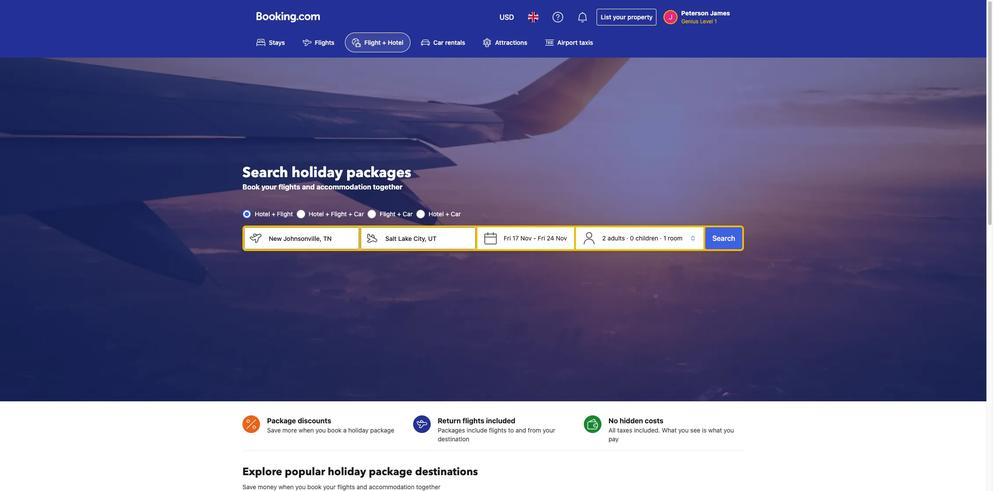 Task type: describe. For each thing, give the bounding box(es) containing it.
included.
[[635, 427, 661, 435]]

search for search holiday packages book your flights and accommodation together
[[243, 163, 288, 183]]

save inside package discounts save more when you book a holiday package
[[267, 427, 281, 435]]

-
[[534, 235, 537, 242]]

1 inside the peterson james genius level 1
[[715, 18, 717, 25]]

return
[[438, 418, 461, 425]]

0
[[631, 235, 634, 242]]

include
[[467, 427, 488, 435]]

your inside return flights included packages include flights to and from your destination
[[543, 427, 556, 435]]

discounts
[[298, 418, 332, 425]]

2 fri from the left
[[538, 235, 546, 242]]

flights inside search holiday packages book your flights and accommodation together
[[279, 183, 301, 191]]

when inside explore popular holiday package destinations save money when you book your flights and accommodation together
[[279, 484, 294, 492]]

list your property link
[[597, 9, 657, 26]]

level
[[701, 18, 714, 25]]

your inside list your property "link"
[[613, 13, 626, 21]]

hidden
[[620, 418, 644, 425]]

hotel for hotel + car
[[429, 211, 444, 218]]

save inside explore popular holiday package destinations save money when you book your flights and accommodation together
[[243, 484, 256, 492]]

1 fri from the left
[[504, 235, 511, 242]]

usd button
[[495, 7, 520, 28]]

and inside return flights included packages include flights to and from your destination
[[516, 427, 527, 435]]

2 adults · 0 children · 1 room
[[603, 235, 683, 242]]

your inside search holiday packages book your flights and accommodation together
[[262, 183, 277, 191]]

search for search
[[713, 235, 736, 243]]

hotel for hotel + flight + car
[[309, 211, 324, 218]]

2 nov from the left
[[556, 235, 568, 242]]

Where from? field
[[262, 228, 359, 250]]

accommodation inside search holiday packages book your flights and accommodation together
[[317, 183, 372, 191]]

holiday inside explore popular holiday package destinations save money when you book your flights and accommodation together
[[328, 466, 366, 480]]

from
[[528, 427, 542, 435]]

explore
[[243, 466, 282, 480]]

book inside package discounts save more when you book a holiday package
[[328, 427, 342, 435]]

package discounts save more when you book a holiday package
[[267, 418, 395, 435]]

is
[[703, 427, 707, 435]]

flight + hotel link
[[345, 33, 411, 53]]

what
[[709, 427, 723, 435]]

explore popular holiday package destinations save money when you book your flights and accommodation together
[[243, 466, 478, 492]]

booking.com online hotel reservations image
[[257, 12, 320, 22]]

when inside package discounts save more when you book a holiday package
[[299, 427, 314, 435]]

+ for hotel + flight + car
[[326, 211, 330, 218]]

accommodation inside explore popular holiday package destinations save money when you book your flights and accommodation together
[[369, 484, 415, 492]]

destinations
[[415, 466, 478, 480]]

taxis
[[580, 39, 594, 46]]

flight + hotel
[[365, 39, 404, 46]]

airport taxis link
[[538, 33, 601, 53]]

to
[[509, 427, 514, 435]]

costs
[[645, 418, 664, 425]]

more
[[283, 427, 297, 435]]

together inside explore popular holiday package destinations save money when you book your flights and accommodation together
[[417, 484, 441, 492]]

package
[[267, 418, 296, 425]]

hotel + flight + car
[[309, 211, 364, 218]]

rentals
[[446, 39, 466, 46]]

book inside explore popular holiday package destinations save money when you book your flights and accommodation together
[[308, 484, 322, 492]]

and inside search holiday packages book your flights and accommodation together
[[302, 183, 315, 191]]

genius
[[682, 18, 699, 25]]

room
[[668, 235, 683, 242]]

money
[[258, 484, 277, 492]]

package inside package discounts save more when you book a holiday package
[[371, 427, 395, 435]]

airport
[[558, 39, 578, 46]]

stays link
[[250, 33, 292, 53]]

see
[[691, 427, 701, 435]]

return flights included packages include flights to and from your destination
[[438, 418, 556, 444]]

flights link
[[296, 33, 342, 53]]

packages
[[438, 427, 465, 435]]



Task type: vqa. For each thing, say whether or not it's contained in the screenshot.
second "·" from the right
yes



Task type: locate. For each thing, give the bounding box(es) containing it.
flights
[[279, 183, 301, 191], [463, 418, 485, 425], [489, 427, 507, 435], [338, 484, 355, 492]]

destination
[[438, 436, 470, 444]]

attractions
[[496, 39, 528, 46]]

1 right level
[[715, 18, 717, 25]]

included
[[486, 418, 516, 425]]

2
[[603, 235, 606, 242]]

book left a
[[328, 427, 342, 435]]

1 horizontal spatial ·
[[661, 235, 662, 242]]

search holiday packages book your flights and accommodation together
[[243, 163, 412, 191]]

2 vertical spatial and
[[357, 484, 368, 492]]

book
[[328, 427, 342, 435], [308, 484, 322, 492]]

your right list
[[613, 13, 626, 21]]

children
[[636, 235, 659, 242]]

nov left "-"
[[521, 235, 532, 242]]

holiday
[[292, 163, 343, 183], [349, 427, 369, 435], [328, 466, 366, 480]]

no
[[609, 418, 619, 425]]

you inside explore popular holiday package destinations save money when you book your flights and accommodation together
[[296, 484, 306, 492]]

you left see
[[679, 427, 689, 435]]

search inside search holiday packages book your flights and accommodation together
[[243, 163, 288, 183]]

1 · from the left
[[627, 235, 629, 242]]

together down destinations
[[417, 484, 441, 492]]

save down 'package' on the bottom of the page
[[267, 427, 281, 435]]

adults
[[608, 235, 625, 242]]

fri right "-"
[[538, 235, 546, 242]]

your right book
[[262, 183, 277, 191]]

0 vertical spatial together
[[373, 183, 403, 191]]

attractions link
[[476, 33, 535, 53]]

+ for hotel + car
[[446, 211, 450, 218]]

peterson james genius level 1
[[682, 9, 731, 25]]

car rentals link
[[414, 33, 473, 53]]

when right money
[[279, 484, 294, 492]]

·
[[627, 235, 629, 242], [661, 235, 662, 242]]

hotel + flight
[[255, 211, 293, 218]]

0 vertical spatial when
[[299, 427, 314, 435]]

hotel + car
[[429, 211, 461, 218]]

book down popular
[[308, 484, 322, 492]]

hotel for hotel + flight
[[255, 211, 270, 218]]

you right what
[[724, 427, 735, 435]]

+ for hotel + flight
[[272, 211, 276, 218]]

0 vertical spatial save
[[267, 427, 281, 435]]

search
[[243, 163, 288, 183], [713, 235, 736, 243]]

0 horizontal spatial and
[[302, 183, 315, 191]]

and
[[302, 183, 315, 191], [516, 427, 527, 435], [357, 484, 368, 492]]

24
[[547, 235, 555, 242]]

1 vertical spatial search
[[713, 235, 736, 243]]

1 horizontal spatial and
[[357, 484, 368, 492]]

1 vertical spatial together
[[417, 484, 441, 492]]

· right children
[[661, 235, 662, 242]]

james
[[711, 9, 731, 17]]

hotel
[[388, 39, 404, 46], [255, 211, 270, 218], [309, 211, 324, 218], [429, 211, 444, 218]]

flights inside explore popular holiday package destinations save money when you book your flights and accommodation together
[[338, 484, 355, 492]]

packages
[[347, 163, 412, 183]]

flights
[[315, 39, 335, 46]]

book
[[243, 183, 260, 191]]

· left 0
[[627, 235, 629, 242]]

Where to? field
[[379, 228, 476, 250]]

1
[[715, 18, 717, 25], [664, 235, 667, 242]]

flight + car
[[380, 211, 413, 218]]

taxes
[[618, 427, 633, 435]]

0 vertical spatial accommodation
[[317, 183, 372, 191]]

together inside search holiday packages book your flights and accommodation together
[[373, 183, 403, 191]]

fri left 17 on the right of page
[[504, 235, 511, 242]]

flight
[[365, 39, 381, 46], [277, 211, 293, 218], [331, 211, 347, 218], [380, 211, 396, 218]]

fri
[[504, 235, 511, 242], [538, 235, 546, 242]]

0 vertical spatial package
[[371, 427, 395, 435]]

+
[[383, 39, 387, 46], [272, 211, 276, 218], [326, 211, 330, 218], [349, 211, 353, 218], [398, 211, 401, 218], [446, 211, 450, 218]]

and inside explore popular holiday package destinations save money when you book your flights and accommodation together
[[357, 484, 368, 492]]

1 vertical spatial package
[[369, 466, 413, 480]]

1 vertical spatial 1
[[664, 235, 667, 242]]

1 vertical spatial save
[[243, 484, 256, 492]]

your right from
[[543, 427, 556, 435]]

when
[[299, 427, 314, 435], [279, 484, 294, 492]]

1 vertical spatial accommodation
[[369, 484, 415, 492]]

fri 17 nov - fri 24 nov
[[504, 235, 568, 242]]

0 horizontal spatial nov
[[521, 235, 532, 242]]

holiday inside package discounts save more when you book a holiday package
[[349, 427, 369, 435]]

you
[[316, 427, 326, 435], [679, 427, 689, 435], [724, 427, 735, 435], [296, 484, 306, 492]]

2 vertical spatial holiday
[[328, 466, 366, 480]]

1 horizontal spatial 1
[[715, 18, 717, 25]]

17
[[513, 235, 519, 242]]

1 horizontal spatial when
[[299, 427, 314, 435]]

peterson
[[682, 9, 709, 17]]

when down discounts
[[299, 427, 314, 435]]

0 horizontal spatial search
[[243, 163, 288, 183]]

no hidden costs all taxes included. what you see is what you pay
[[609, 418, 735, 444]]

search inside button
[[713, 235, 736, 243]]

package
[[371, 427, 395, 435], [369, 466, 413, 480]]

flight inside flight + hotel link
[[365, 39, 381, 46]]

pay
[[609, 436, 619, 444]]

1 horizontal spatial fri
[[538, 235, 546, 242]]

airport taxis
[[558, 39, 594, 46]]

together down the packages
[[373, 183, 403, 191]]

you inside package discounts save more when you book a holiday package
[[316, 427, 326, 435]]

0 horizontal spatial 1
[[664, 235, 667, 242]]

0 vertical spatial holiday
[[292, 163, 343, 183]]

0 horizontal spatial ·
[[627, 235, 629, 242]]

car
[[434, 39, 444, 46], [354, 211, 364, 218], [403, 211, 413, 218], [451, 211, 461, 218]]

1 horizontal spatial nov
[[556, 235, 568, 242]]

save left money
[[243, 484, 256, 492]]

+ for flight + car
[[398, 211, 401, 218]]

accommodation
[[317, 183, 372, 191], [369, 484, 415, 492]]

you down discounts
[[316, 427, 326, 435]]

0 vertical spatial and
[[302, 183, 315, 191]]

all
[[609, 427, 616, 435]]

stays
[[269, 39, 285, 46]]

0 horizontal spatial save
[[243, 484, 256, 492]]

car rentals
[[434, 39, 466, 46]]

usd
[[500, 13, 515, 21]]

together
[[373, 183, 403, 191], [417, 484, 441, 492]]

0 horizontal spatial together
[[373, 183, 403, 191]]

list
[[601, 13, 612, 21]]

nov right the 24
[[556, 235, 568, 242]]

0 horizontal spatial when
[[279, 484, 294, 492]]

your
[[613, 13, 626, 21], [262, 183, 277, 191], [543, 427, 556, 435], [323, 484, 336, 492]]

0 horizontal spatial book
[[308, 484, 322, 492]]

what
[[662, 427, 677, 435]]

0 vertical spatial book
[[328, 427, 342, 435]]

popular
[[285, 466, 325, 480]]

you down popular
[[296, 484, 306, 492]]

search button
[[706, 228, 743, 250]]

holiday inside search holiday packages book your flights and accommodation together
[[292, 163, 343, 183]]

1 nov from the left
[[521, 235, 532, 242]]

your inside explore popular holiday package destinations save money when you book your flights and accommodation together
[[323, 484, 336, 492]]

1 horizontal spatial book
[[328, 427, 342, 435]]

car inside car rentals link
[[434, 39, 444, 46]]

1 horizontal spatial together
[[417, 484, 441, 492]]

save
[[267, 427, 281, 435], [243, 484, 256, 492]]

+ for flight + hotel
[[383, 39, 387, 46]]

1 left room
[[664, 235, 667, 242]]

1 vertical spatial holiday
[[349, 427, 369, 435]]

property
[[628, 13, 653, 21]]

a
[[344, 427, 347, 435]]

2 horizontal spatial and
[[516, 427, 527, 435]]

package inside explore popular holiday package destinations save money when you book your flights and accommodation together
[[369, 466, 413, 480]]

2 · from the left
[[661, 235, 662, 242]]

your down popular
[[323, 484, 336, 492]]

0 vertical spatial search
[[243, 163, 288, 183]]

1 horizontal spatial search
[[713, 235, 736, 243]]

0 vertical spatial 1
[[715, 18, 717, 25]]

1 vertical spatial book
[[308, 484, 322, 492]]

1 vertical spatial when
[[279, 484, 294, 492]]

1 vertical spatial and
[[516, 427, 527, 435]]

0 horizontal spatial fri
[[504, 235, 511, 242]]

1 horizontal spatial save
[[267, 427, 281, 435]]

list your property
[[601, 13, 653, 21]]

nov
[[521, 235, 532, 242], [556, 235, 568, 242]]



